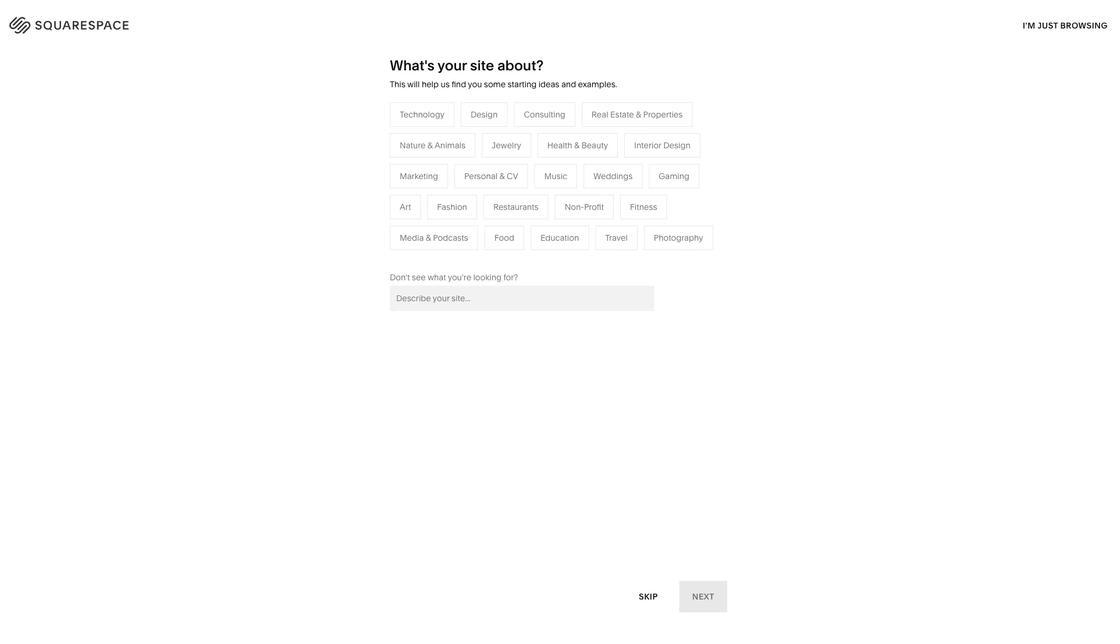 Task type: vqa. For each thing, say whether or not it's contained in the screenshot.
Health & Beauty option
yes



Task type: locate. For each thing, give the bounding box(es) containing it.
& down home & decor
[[572, 180, 577, 189]]

nature & animals down the home & decor link
[[544, 180, 610, 189]]

travel
[[421, 162, 444, 172], [606, 233, 628, 243]]

you're
[[448, 273, 472, 283]]

don't see what you're looking for?
[[390, 273, 518, 283]]

1 horizontal spatial weddings
[[594, 171, 633, 181]]

estate down weddings link
[[440, 249, 464, 259]]

community & non-profits link
[[299, 214, 407, 224]]

starting
[[508, 79, 537, 89]]

0 horizontal spatial real estate & properties
[[421, 249, 513, 259]]

properties
[[644, 110, 683, 120], [473, 249, 513, 259]]

0 vertical spatial estate
[[611, 110, 634, 120]]

restaurants
[[421, 180, 467, 189], [494, 202, 539, 212]]

real
[[592, 110, 609, 120], [421, 249, 438, 259]]

1 vertical spatial media & podcasts
[[400, 233, 469, 243]]

1 horizontal spatial non-
[[565, 202, 585, 212]]

non- right community on the top left
[[352, 214, 372, 224]]

Nature & Animals radio
[[390, 133, 476, 158]]

nature & animals up travel link
[[400, 140, 466, 150]]

media up events
[[421, 197, 445, 207]]

1 vertical spatial animals
[[579, 180, 610, 189]]

nature & animals
[[400, 140, 466, 150], [544, 180, 610, 189]]

1 horizontal spatial travel
[[606, 233, 628, 243]]

1 horizontal spatial animals
[[579, 180, 610, 189]]

fitness
[[544, 197, 572, 207], [630, 202, 658, 212]]

skip button
[[627, 581, 671, 613]]

i'm
[[1024, 20, 1036, 30]]

travel down fitness option
[[606, 233, 628, 243]]

0 horizontal spatial design
[[471, 110, 498, 120]]

some
[[484, 79, 506, 89]]

real estate & properties inside real estate & properties radio
[[592, 110, 683, 120]]

will
[[408, 79, 420, 89]]

fitness inside option
[[630, 202, 658, 212]]

1 horizontal spatial real estate & properties
[[592, 110, 683, 120]]

1 horizontal spatial nature & animals
[[544, 180, 610, 189]]

1 vertical spatial podcasts
[[433, 233, 469, 243]]

0 horizontal spatial nature
[[400, 140, 426, 150]]

media down events
[[400, 233, 424, 243]]

0 horizontal spatial animals
[[435, 140, 466, 150]]

1 vertical spatial nature
[[544, 180, 570, 189]]

media
[[421, 197, 445, 207], [400, 233, 424, 243]]

& up travel link
[[428, 140, 433, 150]]

1 horizontal spatial real
[[592, 110, 609, 120]]

animals down decor
[[579, 180, 610, 189]]

real estate & properties
[[592, 110, 683, 120], [421, 249, 513, 259]]

fashion
[[437, 202, 467, 212]]

1 vertical spatial design
[[664, 140, 691, 150]]

1 vertical spatial nature & animals
[[544, 180, 610, 189]]

real inside radio
[[592, 110, 609, 120]]

non- down nature & animals link
[[565, 202, 585, 212]]

fitness up travel radio
[[630, 202, 658, 212]]

non- inside non-profit radio
[[565, 202, 585, 212]]

nature
[[400, 140, 426, 150], [544, 180, 570, 189]]

you
[[468, 79, 482, 89]]

Media & Podcasts radio
[[390, 226, 478, 250]]

weddings down events link
[[421, 232, 461, 242]]

0 vertical spatial real estate & properties
[[592, 110, 683, 120]]

non-
[[565, 202, 585, 212], [352, 214, 372, 224]]

next button
[[680, 582, 728, 613]]

0 horizontal spatial estate
[[440, 249, 464, 259]]

travel down the nature & animals 'radio'
[[421, 162, 444, 172]]

0 vertical spatial nature & animals
[[400, 140, 466, 150]]

about?
[[498, 56, 544, 74]]

non-profit
[[565, 202, 604, 212]]

animals
[[435, 140, 466, 150], [579, 180, 610, 189]]

Photography radio
[[644, 226, 714, 250]]

1 vertical spatial media
[[400, 233, 424, 243]]

Restaurants radio
[[484, 195, 549, 219]]

design right interior
[[664, 140, 691, 150]]

design down you
[[471, 110, 498, 120]]

0 vertical spatial real
[[592, 110, 609, 120]]

log
[[1065, 18, 1083, 29]]

0 vertical spatial design
[[471, 110, 498, 120]]

1 horizontal spatial restaurants
[[494, 202, 539, 212]]

0 horizontal spatial restaurants
[[421, 180, 467, 189]]

what's
[[390, 56, 435, 74]]

estate
[[611, 110, 634, 120], [440, 249, 464, 259]]

0 horizontal spatial travel
[[421, 162, 444, 172]]

media & podcasts down events
[[400, 233, 469, 243]]

podcasts
[[455, 197, 490, 207], [433, 233, 469, 243]]

1 vertical spatial properties
[[473, 249, 513, 259]]

real estate & properties up you're
[[421, 249, 513, 259]]

1 horizontal spatial design
[[664, 140, 691, 150]]

next
[[693, 592, 715, 602]]

nature up marketing
[[400, 140, 426, 150]]

0 vertical spatial nature
[[400, 140, 426, 150]]

weddings link
[[421, 232, 472, 242]]

squarespace logo link
[[23, 14, 238, 33]]

& up you're
[[466, 249, 471, 259]]

music
[[545, 171, 568, 181]]

fitness down music
[[544, 197, 572, 207]]

profit
[[585, 202, 604, 212]]

0 vertical spatial media
[[421, 197, 445, 207]]

Technology radio
[[390, 102, 455, 127]]

weddings inside radio
[[594, 171, 633, 181]]

weddings
[[594, 171, 633, 181], [421, 232, 461, 242]]

0 vertical spatial non-
[[565, 202, 585, 212]]

0 vertical spatial animals
[[435, 140, 466, 150]]

real down weddings link
[[421, 249, 438, 259]]

properties down food
[[473, 249, 513, 259]]

1 vertical spatial restaurants
[[494, 202, 539, 212]]

0 vertical spatial travel
[[421, 162, 444, 172]]

restaurants down cv at the left top of page
[[494, 202, 539, 212]]

properties up interior design option
[[644, 110, 683, 120]]

media & podcasts inside option
[[400, 233, 469, 243]]

1 vertical spatial weddings
[[421, 232, 461, 242]]

media & podcasts down restaurants link
[[421, 197, 490, 207]]

design
[[471, 110, 498, 120], [664, 140, 691, 150]]

0 horizontal spatial nature & animals
[[400, 140, 466, 150]]

pazari element
[[401, 398, 717, 629]]

nature down the home
[[544, 180, 570, 189]]

podcasts inside option
[[433, 233, 469, 243]]

1 vertical spatial travel
[[606, 233, 628, 243]]

1 vertical spatial non-
[[352, 214, 372, 224]]

1 vertical spatial estate
[[440, 249, 464, 259]]

don't
[[390, 273, 410, 283]]

in
[[1085, 18, 1095, 29]]

Personal & CV radio
[[455, 164, 528, 189]]

1 horizontal spatial fitness
[[630, 202, 658, 212]]

media & podcasts link
[[421, 197, 502, 207]]

real down examples.
[[592, 110, 609, 120]]

profits
[[372, 214, 396, 224]]

skip
[[639, 592, 658, 602]]

marketing
[[400, 171, 438, 181]]

home & decor
[[544, 162, 601, 172]]

0 vertical spatial restaurants
[[421, 180, 467, 189]]

& right the home
[[570, 162, 575, 172]]

estate inside radio
[[611, 110, 634, 120]]

&
[[636, 110, 642, 120], [428, 140, 433, 150], [575, 140, 580, 150], [570, 162, 575, 172], [500, 171, 505, 181], [572, 180, 577, 189], [447, 197, 453, 207], [345, 214, 350, 224], [426, 233, 431, 243], [466, 249, 471, 259]]

podcasts down events link
[[433, 233, 469, 243]]

education
[[541, 233, 579, 243]]

nature & animals link
[[544, 180, 622, 189]]

just
[[1038, 20, 1059, 30]]

0 horizontal spatial non-
[[352, 214, 372, 224]]

estate down examples.
[[611, 110, 634, 120]]

1 horizontal spatial nature
[[544, 180, 570, 189]]

1 horizontal spatial estate
[[611, 110, 634, 120]]

art
[[400, 202, 411, 212]]

1 vertical spatial real
[[421, 249, 438, 259]]

0 horizontal spatial real
[[421, 249, 438, 259]]

home
[[544, 162, 568, 172]]

real estate & properties link
[[421, 249, 524, 259]]

media inside media & podcasts option
[[400, 233, 424, 243]]

& left cv at the left top of page
[[500, 171, 505, 181]]

restaurants down travel link
[[421, 180, 467, 189]]

podcasts down personal
[[455, 197, 490, 207]]

Don't see what you're looking for? field
[[390, 286, 655, 311]]

0 vertical spatial weddings
[[594, 171, 633, 181]]

consulting
[[524, 110, 566, 120]]

and
[[562, 79, 576, 89]]

your
[[438, 56, 467, 74]]

real estate & properties up interior
[[592, 110, 683, 120]]

log             in
[[1065, 18, 1095, 29]]

jewelry
[[492, 140, 522, 150]]

animals up travel link
[[435, 140, 466, 150]]

health & beauty
[[548, 140, 608, 150]]

0 horizontal spatial weddings
[[421, 232, 461, 242]]

what's your site about? this will help us find you some starting ideas and examples.
[[390, 56, 618, 89]]

media & podcasts
[[421, 197, 490, 207], [400, 233, 469, 243]]

1 horizontal spatial properties
[[644, 110, 683, 120]]

Gaming radio
[[649, 164, 700, 189]]

weddings down beauty
[[594, 171, 633, 181]]

0 vertical spatial properties
[[644, 110, 683, 120]]

log             in link
[[1065, 18, 1095, 29]]

browsing
[[1061, 20, 1109, 30]]

0 horizontal spatial properties
[[473, 249, 513, 259]]



Task type: describe. For each thing, give the bounding box(es) containing it.
i'm just browsing
[[1024, 20, 1109, 30]]

nature inside 'radio'
[[400, 140, 426, 150]]

0 horizontal spatial fitness
[[544, 197, 572, 207]]

us
[[441, 79, 450, 89]]

Real Estate & Properties radio
[[582, 102, 693, 127]]

health
[[548, 140, 573, 150]]

0 vertical spatial media & podcasts
[[421, 197, 490, 207]]

Consulting radio
[[514, 102, 576, 127]]

events
[[421, 214, 447, 224]]

Fashion radio
[[428, 195, 477, 219]]

Art radio
[[390, 195, 421, 219]]

Weddings radio
[[584, 164, 643, 189]]

photography
[[654, 233, 704, 243]]

beauty
[[582, 140, 608, 150]]

nature & animals inside 'radio'
[[400, 140, 466, 150]]

design inside option
[[471, 110, 498, 120]]

& down events
[[426, 233, 431, 243]]

properties inside radio
[[644, 110, 683, 120]]

site
[[471, 56, 495, 74]]

& inside 'radio'
[[428, 140, 433, 150]]

i'm just browsing link
[[1024, 9, 1109, 41]]

ideas
[[539, 79, 560, 89]]

pazari image
[[401, 398, 717, 629]]

looking
[[474, 273, 502, 283]]

cv
[[507, 171, 519, 181]]

1 vertical spatial real estate & properties
[[421, 249, 513, 259]]

technology
[[400, 110, 445, 120]]

this
[[390, 79, 406, 89]]

community & non-profits
[[299, 214, 396, 224]]

events link
[[421, 214, 459, 224]]

Interior Design radio
[[625, 133, 701, 158]]

examples.
[[578, 79, 618, 89]]

0 vertical spatial podcasts
[[455, 197, 490, 207]]

& right community on the top left
[[345, 214, 350, 224]]

travel inside radio
[[606, 233, 628, 243]]

interior design
[[635, 140, 691, 150]]

find
[[452, 79, 466, 89]]

Health & Beauty radio
[[538, 133, 618, 158]]

& down restaurants link
[[447, 197, 453, 207]]

restaurants link
[[421, 180, 478, 189]]

Food radio
[[485, 226, 525, 250]]

Fitness radio
[[621, 195, 668, 219]]

community
[[299, 214, 343, 224]]

Education radio
[[531, 226, 589, 250]]

squarespace logo image
[[23, 14, 153, 33]]

& up interior
[[636, 110, 642, 120]]

travel link
[[421, 162, 456, 172]]

what
[[428, 273, 446, 283]]

design inside option
[[664, 140, 691, 150]]

for?
[[504, 273, 518, 283]]

Non-Profit radio
[[555, 195, 614, 219]]

Marketing radio
[[390, 164, 448, 189]]

personal
[[465, 171, 498, 181]]

decor
[[577, 162, 601, 172]]

food
[[495, 233, 515, 243]]

interior
[[635, 140, 662, 150]]

Music radio
[[535, 164, 578, 189]]

& right health
[[575, 140, 580, 150]]

home & decor link
[[544, 162, 612, 172]]

fitness link
[[544, 197, 583, 207]]

animals inside 'radio'
[[435, 140, 466, 150]]

Design radio
[[461, 102, 508, 127]]

Travel radio
[[596, 226, 638, 250]]

Jewelry radio
[[482, 133, 532, 158]]

see
[[412, 273, 426, 283]]

personal & cv
[[465, 171, 519, 181]]

help
[[422, 79, 439, 89]]

gaming
[[659, 171, 690, 181]]

restaurants inside option
[[494, 202, 539, 212]]



